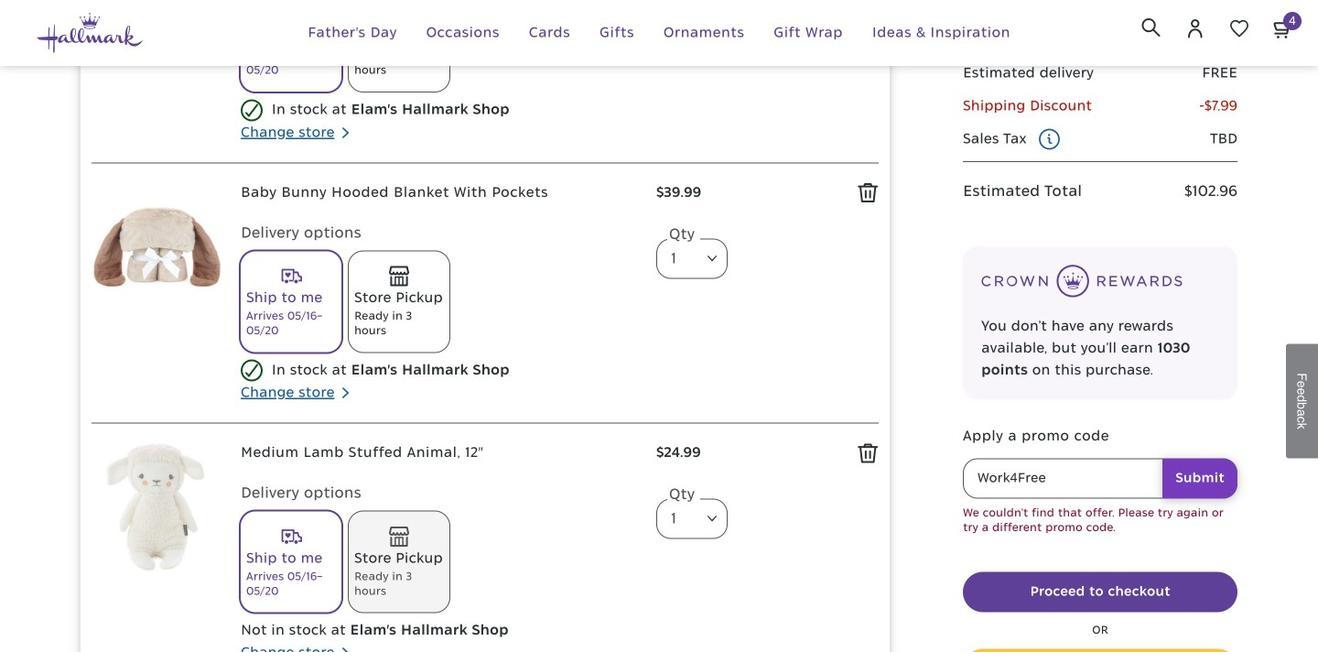 Task type: vqa. For each thing, say whether or not it's contained in the screenshot.
the right Gift Wrap
no



Task type: describe. For each thing, give the bounding box(es) containing it.
delivery options element for the baby bunny hooded blanket with pockets, , large image
[[241, 222, 638, 359]]

my account dropdown menu image
[[1185, 17, 1207, 39]]

option group for the baby bunny hooded blanket with pockets, , large image
[[241, 251, 638, 359]]

cart actions element
[[963, 572, 1238, 652]]

baby bunny stuffed animal, 8.5", , large image
[[92, 0, 223, 52]]

baby bunny hooded blanket with pockets, , large image
[[92, 182, 223, 313]]

hallmark logo image
[[37, 13, 143, 53]]

more about sales tax image
[[1039, 128, 1061, 150]]

search image
[[1142, 18, 1161, 37]]



Task type: locate. For each thing, give the bounding box(es) containing it.
remove medium lamb stuffed animal, 12" image
[[858, 443, 879, 464]]

2 option group from the top
[[241, 251, 638, 359]]

None radio
[[241, 0, 342, 91], [241, 251, 342, 352], [349, 251, 450, 352], [241, 512, 342, 612], [241, 0, 342, 91], [241, 251, 342, 352], [349, 251, 450, 352], [241, 512, 342, 612]]

None radio
[[349, 0, 450, 91], [349, 512, 450, 612], [349, 0, 450, 91], [349, 512, 450, 612]]

1 vertical spatial delivery options element
[[241, 482, 638, 620]]

1 delivery options element from the top
[[241, 222, 638, 359]]

option group
[[241, 0, 638, 99], [241, 251, 638, 359], [241, 512, 638, 620]]

2 delivery options element from the top
[[241, 482, 638, 620]]

None text field
[[963, 459, 1238, 499]]

medium lamb stuffed animal, 12", , large image
[[92, 442, 223, 573]]

alert
[[963, 506, 1238, 535]]

remove baby bunny hooded blanket with pockets image
[[858, 182, 879, 203]]

0 vertical spatial delivery options element
[[241, 222, 638, 359]]

1 vertical spatial option group
[[241, 251, 638, 359]]

main menu. menu bar
[[255, 0, 1064, 66]]

option group for medium lamb stuffed animal, 12", , large image
[[241, 512, 638, 620]]

1 option group from the top
[[241, 0, 638, 99]]

delivery options element
[[241, 222, 638, 359], [241, 482, 638, 620]]

crown rewards element
[[963, 246, 1238, 400]]

2 vertical spatial option group
[[241, 512, 638, 620]]

0 vertical spatial option group
[[241, 0, 638, 99]]

delivery options element for medium lamb stuffed animal, 12", , large image
[[241, 482, 638, 620]]

3 option group from the top
[[241, 512, 638, 620]]

None search field
[[1131, 6, 1172, 48]]



